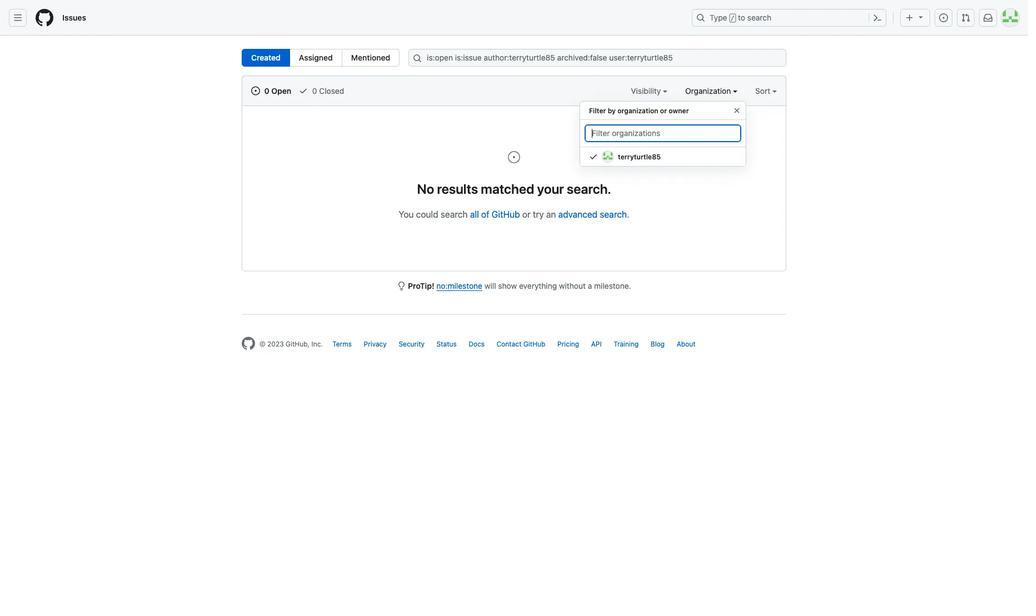 Task type: vqa. For each thing, say whether or not it's contained in the screenshot.
RESULTS
yes



Task type: locate. For each thing, give the bounding box(es) containing it.
or
[[660, 107, 667, 115], [522, 209, 531, 220]]

notifications image
[[984, 13, 993, 22]]

search down search. on the right of page
[[600, 209, 627, 220]]

1 vertical spatial issue opened image
[[508, 151, 521, 164]]

github right of
[[492, 209, 520, 220]]

0 horizontal spatial 0
[[264, 86, 269, 95]]

Search all issues text field
[[409, 49, 787, 67]]

check image right 'open'
[[299, 86, 308, 95]]

everything
[[519, 282, 557, 291]]

api
[[591, 341, 602, 348]]

security link
[[399, 341, 425, 348]]

0 left closed
[[312, 86, 317, 95]]

0 for closed
[[312, 86, 317, 95]]

1 vertical spatial or
[[522, 209, 531, 220]]

0 horizontal spatial or
[[522, 209, 531, 220]]

visibility button
[[631, 85, 668, 97]]

github
[[492, 209, 520, 220], [524, 341, 546, 348]]

without
[[559, 282, 586, 291]]

security
[[399, 341, 425, 348]]

terryturtle85 link
[[580, 147, 746, 167]]

1 horizontal spatial or
[[660, 107, 667, 115]]

0 horizontal spatial search
[[441, 209, 468, 220]]

0 open
[[262, 86, 291, 95]]

github right contact
[[524, 341, 546, 348]]

2 0 from the left
[[312, 86, 317, 95]]

0 closed link
[[299, 85, 344, 97]]

about link
[[677, 341, 696, 348]]

check image inside the terryturtle85 link
[[589, 152, 598, 161]]

0
[[264, 86, 269, 95], [312, 86, 317, 95]]

terms link
[[333, 341, 352, 348]]

no results matched your search.
[[417, 181, 611, 197]]

plus image
[[906, 13, 914, 22]]

all
[[470, 209, 479, 220]]

0 vertical spatial check image
[[299, 86, 308, 95]]

check image inside the 0 closed link
[[299, 86, 308, 95]]

privacy
[[364, 341, 387, 348]]

try
[[533, 209, 544, 220]]

check image left @terryturtle85 icon
[[589, 152, 598, 161]]

git pull request image
[[962, 13, 971, 22]]

search
[[748, 13, 772, 22], [441, 209, 468, 220], [600, 209, 627, 220]]

type / to search
[[710, 13, 772, 22]]

check image for the 0 closed link in the top of the page
[[299, 86, 308, 95]]

1 horizontal spatial github
[[524, 341, 546, 348]]

mentioned
[[351, 53, 390, 62]]

docs link
[[469, 341, 485, 348]]

0 vertical spatial or
[[660, 107, 667, 115]]

1 vertical spatial github
[[524, 341, 546, 348]]

0 inside 0 open link
[[264, 86, 269, 95]]

will
[[485, 282, 496, 291]]

1 vertical spatial check image
[[589, 152, 598, 161]]

owner
[[669, 107, 689, 115]]

by
[[608, 107, 616, 115]]

milestone.
[[594, 282, 631, 291]]

no:milestone
[[437, 282, 483, 291]]

issue opened image up no results matched your search.
[[508, 151, 521, 164]]

1 0 from the left
[[264, 86, 269, 95]]

0 horizontal spatial check image
[[299, 86, 308, 95]]

organization
[[685, 86, 733, 95]]

filter by organization or owner
[[589, 107, 689, 115]]

or left owner
[[660, 107, 667, 115]]

advanced search link
[[558, 209, 627, 220]]

1 horizontal spatial search
[[600, 209, 627, 220]]

triangle down image
[[917, 13, 926, 21]]

0 closed
[[310, 86, 344, 95]]

or left try
[[522, 209, 531, 220]]

1 horizontal spatial check image
[[589, 152, 598, 161]]

issue opened image
[[940, 13, 948, 22], [508, 151, 521, 164]]

1 horizontal spatial issue opened image
[[940, 13, 948, 22]]

footer
[[233, 314, 796, 378]]

contact github
[[497, 341, 546, 348]]

0 open link
[[251, 85, 291, 97]]

check image
[[299, 86, 308, 95], [589, 152, 598, 161]]

@terryturtle85 image
[[603, 151, 614, 162]]

1 horizontal spatial 0
[[312, 86, 317, 95]]

.
[[627, 209, 630, 220]]

check image for the terryturtle85 link at the top of the page
[[589, 152, 598, 161]]

sort
[[756, 86, 771, 95]]

of
[[481, 209, 490, 220]]

protip!
[[408, 282, 435, 291]]

closed
[[319, 86, 344, 95]]

footer containing © 2023 github, inc.
[[233, 314, 796, 378]]

issue opened image left git pull request icon
[[940, 13, 948, 22]]

2023
[[267, 341, 284, 348]]

0 vertical spatial github
[[492, 209, 520, 220]]

Filter organizations text field
[[585, 125, 742, 142]]

search right to
[[748, 13, 772, 22]]

you
[[399, 209, 414, 220]]

status
[[437, 341, 457, 348]]

0 right issue opened image
[[264, 86, 269, 95]]

command palette image
[[873, 13, 882, 22]]

Issues search field
[[409, 49, 787, 67]]

visibility
[[631, 86, 663, 95]]

close menu image
[[733, 106, 742, 115]]

homepage image
[[242, 337, 255, 351]]

0 inside the 0 closed link
[[312, 86, 317, 95]]

pricing
[[558, 341, 579, 348]]

search left the all
[[441, 209, 468, 220]]

privacy link
[[364, 341, 387, 348]]



Task type: describe. For each thing, give the bounding box(es) containing it.
advanced
[[558, 209, 598, 220]]

mentioned link
[[342, 49, 400, 67]]

organization button
[[685, 85, 738, 97]]

assigned link
[[290, 49, 342, 67]]

© 2023 github, inc.
[[260, 341, 323, 348]]

api link
[[591, 341, 602, 348]]

sort button
[[756, 85, 777, 97]]

github inside footer
[[524, 341, 546, 348]]

a
[[588, 282, 592, 291]]

contact
[[497, 341, 522, 348]]

filter by organization menu
[[580, 97, 747, 176]]

assigned
[[299, 53, 333, 62]]

github,
[[286, 341, 310, 348]]

filter
[[589, 107, 606, 115]]

0 for open
[[264, 86, 269, 95]]

you could search all of github or try an advanced search .
[[399, 209, 630, 220]]

blog link
[[651, 341, 665, 348]]

0 vertical spatial issue opened image
[[940, 13, 948, 22]]

about
[[677, 341, 696, 348]]

issue opened image
[[251, 86, 260, 95]]

protip! no:milestone will show everything without a milestone.
[[408, 282, 631, 291]]

organization
[[618, 107, 659, 115]]

inc.
[[312, 341, 323, 348]]

2 horizontal spatial search
[[748, 13, 772, 22]]

results
[[437, 181, 478, 197]]

0 horizontal spatial issue opened image
[[508, 151, 521, 164]]

0 horizontal spatial github
[[492, 209, 520, 220]]

or inside filter by organization menu
[[660, 107, 667, 115]]

docs
[[469, 341, 485, 348]]

type
[[710, 13, 727, 22]]

no
[[417, 181, 434, 197]]

light bulb image
[[397, 282, 406, 291]]

all of github link
[[470, 209, 520, 220]]

pricing link
[[558, 341, 579, 348]]

issues element
[[242, 49, 400, 67]]

training link
[[614, 341, 639, 348]]

terryturtle85
[[618, 153, 661, 161]]

to
[[738, 13, 746, 22]]

blog
[[651, 341, 665, 348]]

homepage image
[[36, 9, 53, 27]]

/
[[731, 14, 735, 22]]

status link
[[437, 341, 457, 348]]

©
[[260, 341, 266, 348]]

your
[[537, 181, 564, 197]]

an
[[546, 209, 556, 220]]

search image
[[413, 54, 422, 63]]

could
[[416, 209, 438, 220]]

show
[[498, 282, 517, 291]]

contact github link
[[497, 341, 546, 348]]

no:milestone link
[[437, 282, 483, 291]]

issues
[[62, 13, 86, 22]]

search.
[[567, 181, 611, 197]]

terms
[[333, 341, 352, 348]]

open
[[271, 86, 291, 95]]

training
[[614, 341, 639, 348]]

matched
[[481, 181, 534, 197]]



